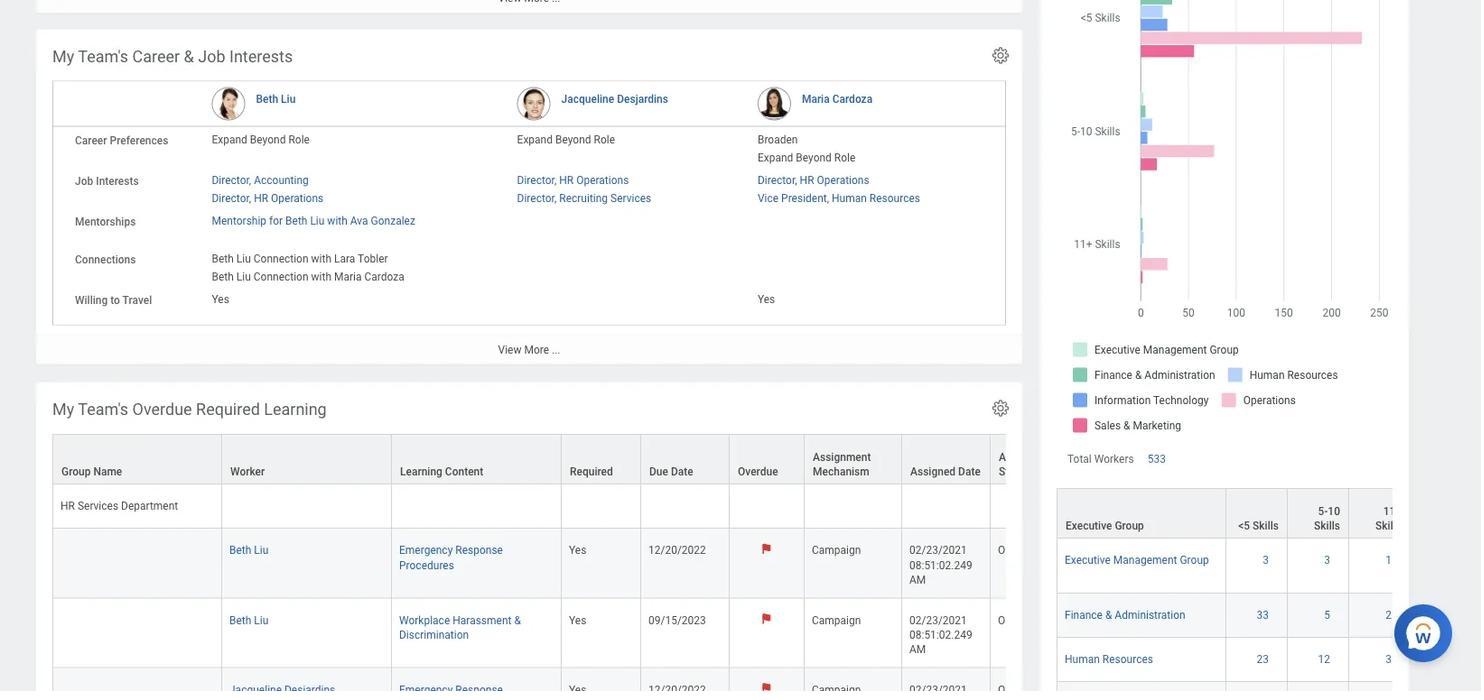 Task type: locate. For each thing, give the bounding box(es) containing it.
08:51:02.249
[[909, 559, 972, 572], [909, 629, 972, 642]]

procedures
[[399, 559, 454, 572]]

0 horizontal spatial operations
[[271, 192, 324, 205]]

1 02/23/2021 from the top
[[909, 545, 967, 557]]

cardoza
[[832, 93, 872, 106], [364, 271, 404, 284]]

overdue up group name popup button
[[132, 401, 192, 419]]

1 horizontal spatial role
[[594, 134, 615, 146]]

0 horizontal spatial date
[[671, 466, 693, 479]]

3 button down the <5 skills
[[1263, 554, 1272, 568]]

open for 09/15/2023
[[998, 614, 1023, 627]]

1 horizontal spatial human
[[1065, 654, 1100, 667]]

role
[[288, 134, 310, 146], [594, 134, 615, 146], [834, 152, 856, 164]]

hr
[[559, 174, 574, 187], [800, 174, 814, 187], [254, 192, 268, 205], [61, 500, 75, 513]]

human resources
[[1065, 654, 1153, 667]]

expand for expand beyond role element to the middle
[[517, 134, 553, 146]]

3 button down 5-10 skills
[[1324, 554, 1333, 568]]

3 campaign element from the top
[[812, 681, 861, 692]]

...
[[552, 344, 560, 357]]

open element for 09/15/2023
[[998, 611, 1023, 627]]

1 horizontal spatial &
[[514, 614, 521, 627]]

assignment status
[[999, 452, 1057, 479]]

overdue column header
[[730, 434, 805, 486]]

expand beyond role up "director, accounting" link
[[212, 134, 310, 146]]

1 horizontal spatial group
[[1115, 520, 1144, 533]]

3 button
[[1263, 554, 1272, 568], [1324, 554, 1333, 568], [1386, 653, 1394, 668]]

0 vertical spatial with
[[327, 215, 348, 228]]

items selected list containing director, accounting
[[212, 171, 352, 205]]

expand beyond role down jacqueline
[[517, 134, 615, 146]]

5-10 skills column header
[[1288, 489, 1349, 540]]

1 am from the top
[[909, 574, 926, 586]]

expand beyond role element down broaden
[[758, 148, 856, 164]]

0 vertical spatial beth liu
[[256, 93, 296, 106]]

expand beyond role element
[[212, 130, 310, 146], [517, 130, 615, 146], [758, 148, 856, 164]]

2 open element from the top
[[998, 611, 1023, 627]]

career up the preferences
[[132, 47, 180, 66]]

1 vertical spatial connection
[[254, 271, 308, 284]]

1 vertical spatial open
[[998, 614, 1023, 627]]

1 campaign element from the top
[[812, 541, 861, 557]]

role for the right expand beyond role element
[[834, 152, 856, 164]]

required up hr services department row
[[570, 466, 613, 479]]

beyond up "director, accounting" link
[[250, 134, 286, 146]]

director, hr operations up "director, recruiting services" link
[[517, 174, 629, 187]]

2 02/23/2021 08:51:02.249 am from the top
[[909, 614, 975, 656]]

date right due
[[671, 466, 693, 479]]

items selected list containing broaden
[[758, 130, 884, 164]]

required
[[196, 401, 260, 419], [570, 466, 613, 479]]

director, hr operations up president,
[[758, 174, 869, 187]]

operations up "director, recruiting services" link
[[576, 174, 629, 187]]

1 vertical spatial human
[[1065, 654, 1100, 667]]

beth liu link for emergency
[[229, 541, 268, 557]]

02/23/2021 08:51:02.249 am for 12/20/2022
[[909, 545, 975, 586]]

services right recruiting
[[611, 192, 651, 205]]

total workers
[[1067, 453, 1134, 466]]

required up worker
[[196, 401, 260, 419]]

2 02/23/2021 from the top
[[909, 614, 967, 627]]

items selected list containing beth liu connection with lara tobler
[[212, 249, 433, 284]]

2 am from the top
[[909, 644, 926, 656]]

5-10 skills button
[[1288, 490, 1348, 538]]

worker button
[[222, 435, 391, 484]]

job interests
[[75, 175, 139, 188]]

3 down the <5 skills
[[1263, 555, 1269, 567]]

with down beth liu connection with lara tobler element on the top
[[311, 271, 331, 284]]

0 vertical spatial am
[[909, 574, 926, 586]]

1 vertical spatial team's
[[78, 401, 128, 419]]

hr for director, hr operations 'link' for recruiting
[[559, 174, 574, 187]]

02/23/2021 for 12/20/2022
[[909, 545, 967, 557]]

2 assignment from the left
[[999, 452, 1057, 464]]

assignment for mechanism
[[813, 452, 871, 464]]

operations up vice president, human resources link
[[817, 174, 869, 187]]

2 team's from the top
[[78, 401, 128, 419]]

2 horizontal spatial role
[[834, 152, 856, 164]]

1 campaign from the top
[[812, 545, 861, 557]]

team's up career preferences
[[78, 47, 128, 66]]

name
[[93, 466, 122, 479]]

2 vertical spatial with
[[311, 271, 331, 284]]

role up vice president, human resources link
[[834, 152, 856, 164]]

recruiting
[[559, 192, 608, 205]]

due date column header
[[641, 434, 730, 486]]

2 horizontal spatial beyond
[[796, 152, 832, 164]]

1 horizontal spatial director, hr operations link
[[517, 171, 629, 187]]

1 horizontal spatial skills
[[1314, 520, 1340, 533]]

2 horizontal spatial 3
[[1386, 654, 1392, 667]]

2 campaign from the top
[[812, 614, 861, 627]]

2 button
[[1386, 609, 1394, 624]]

expand beyond role down broaden
[[758, 152, 856, 164]]

0 horizontal spatial resources
[[870, 192, 920, 205]]

0 vertical spatial my
[[52, 47, 74, 66]]

1 horizontal spatial director, hr operations
[[517, 174, 629, 187]]

1 skills from the left
[[1253, 520, 1279, 533]]

resources inside "my team's career & job interests" element
[[870, 192, 920, 205]]

3 skills from the left
[[1375, 520, 1402, 533]]

beyond for expand beyond role element to the left
[[250, 134, 286, 146]]

discrimination
[[399, 629, 469, 642]]

executive group column header
[[1057, 489, 1226, 540]]

533
[[1148, 453, 1166, 466]]

maria cardoza
[[802, 93, 872, 106]]

beth liu
[[256, 93, 296, 106], [229, 545, 268, 557], [229, 614, 268, 627]]

learning up worker "popup button"
[[264, 401, 327, 419]]

hr services department row
[[52, 485, 1088, 529]]

human right president,
[[832, 192, 867, 205]]

director, hr operations for recruiting
[[517, 174, 629, 187]]

view more ... link
[[36, 335, 1022, 365]]

connection down beth liu connection with lara tobler element on the top
[[254, 271, 308, 284]]

08:51:02.249 for 09/15/2023
[[909, 629, 972, 642]]

broaden
[[758, 134, 798, 146]]

expand up "director, recruiting services" link
[[517, 134, 553, 146]]

2 horizontal spatial expand
[[758, 152, 793, 164]]

director, accounting link
[[212, 171, 309, 187]]

beyond for the right expand beyond role element
[[796, 152, 832, 164]]

director,
[[212, 174, 251, 187], [517, 174, 557, 187], [758, 174, 797, 187], [212, 192, 251, 205], [517, 192, 557, 205]]

1 horizontal spatial expand beyond role
[[517, 134, 615, 146]]

open element
[[998, 541, 1023, 557], [998, 611, 1023, 627], [998, 681, 1023, 692]]

vice president, human resources
[[758, 192, 920, 205]]

0 horizontal spatial learning
[[264, 401, 327, 419]]

<5 skills
[[1238, 520, 1279, 533]]

1 vertical spatial interests
[[96, 175, 139, 188]]

beyond down broaden
[[796, 152, 832, 164]]

1 horizontal spatial interests
[[229, 47, 293, 66]]

human down finance
[[1065, 654, 1100, 667]]

1 horizontal spatial 3 button
[[1324, 554, 1333, 568]]

0 vertical spatial 08:51:02.249
[[909, 559, 972, 572]]

workers
[[1094, 453, 1134, 466]]

2 horizontal spatial skills
[[1375, 520, 1402, 533]]

0 vertical spatial campaign element
[[812, 541, 861, 557]]

campaign
[[812, 545, 861, 557], [812, 614, 861, 627]]

3 for left 3 button
[[1263, 555, 1269, 567]]

executive for executive group
[[1066, 520, 1112, 533]]

open element for 12/20/2022
[[998, 541, 1023, 557]]

1 vertical spatial campaign element
[[812, 611, 861, 627]]

preferences
[[110, 135, 168, 147]]

items selected list
[[758, 130, 884, 164], [212, 171, 352, 205], [517, 171, 680, 205], [758, 171, 949, 206], [212, 249, 433, 284]]

1 assignment from the left
[[813, 452, 871, 464]]

mechanism
[[813, 466, 869, 479]]

executive up executive management group link
[[1066, 520, 1112, 533]]

row
[[52, 434, 1088, 486], [1057, 489, 1481, 540], [52, 529, 1088, 599], [1057, 539, 1481, 595], [1057, 595, 1481, 639], [52, 599, 1088, 669], [1057, 639, 1481, 683], [52, 669, 1088, 692], [1057, 683, 1481, 692]]

group right management at the bottom
[[1180, 555, 1209, 567]]

1 vertical spatial job
[[75, 175, 93, 188]]

open for 12/20/2022
[[998, 545, 1023, 557]]

open left finance
[[998, 614, 1023, 627]]

hr down group name
[[61, 500, 75, 513]]

role down jacqueline desjardins
[[594, 134, 615, 146]]

maria cardoza link
[[802, 90, 872, 106]]

assignment for status
[[999, 452, 1057, 464]]

0 horizontal spatial skills
[[1253, 520, 1279, 533]]

resources
[[870, 192, 920, 205], [1102, 654, 1153, 667]]

1 horizontal spatial date
[[958, 466, 981, 479]]

0 vertical spatial career
[[132, 47, 180, 66]]

2 horizontal spatial expand beyond role
[[758, 152, 856, 164]]

human
[[832, 192, 867, 205], [1065, 654, 1100, 667]]

1 horizontal spatial services
[[611, 192, 651, 205]]

0 vertical spatial 02/23/2021
[[909, 545, 967, 557]]

overdue inside popup button
[[738, 466, 778, 479]]

view more ...
[[498, 344, 560, 357]]

expand
[[212, 134, 247, 146], [517, 134, 553, 146], [758, 152, 793, 164]]

hr up "director, recruiting services" link
[[559, 174, 574, 187]]

mentorship for beth liu with ava gonzalez link
[[212, 211, 415, 228]]

expand beyond role element down jacqueline
[[517, 130, 615, 146]]

1 team's from the top
[[78, 47, 128, 66]]

learning left "content"
[[400, 466, 442, 479]]

items selected list up for
[[212, 171, 352, 205]]

my team's career & job interests element
[[36, 30, 1022, 365]]

1 vertical spatial cardoza
[[364, 271, 404, 284]]

0 horizontal spatial overdue
[[132, 401, 192, 419]]

finance & administration link
[[1065, 606, 1185, 623]]

director, hr operations down director, accounting
[[212, 192, 324, 205]]

skills
[[1253, 520, 1279, 533], [1314, 520, 1340, 533], [1375, 520, 1402, 533]]

1 vertical spatial maria
[[334, 271, 362, 284]]

1 horizontal spatial 3
[[1324, 555, 1330, 567]]

2 horizontal spatial operations
[[817, 174, 869, 187]]

resources right president,
[[870, 192, 920, 205]]

expand beyond role element up "director, accounting" link
[[212, 130, 310, 146]]

campaign element for 12/20/2022
[[812, 541, 861, 557]]

2 vertical spatial beth liu link
[[229, 611, 268, 627]]

3 down 5-10 skills
[[1324, 555, 1330, 567]]

operations
[[576, 174, 629, 187], [817, 174, 869, 187], [271, 192, 324, 205]]

0 vertical spatial job
[[198, 47, 225, 66]]

1 vertical spatial 02/23/2021
[[909, 614, 967, 627]]

0 vertical spatial services
[[611, 192, 651, 205]]

beth
[[256, 93, 278, 106], [285, 215, 307, 228], [212, 253, 234, 266], [212, 271, 234, 284], [229, 545, 251, 557], [229, 614, 251, 627]]

with up the "beth liu connection with maria cardoza" element
[[311, 253, 331, 266]]

row containing executive management group
[[1057, 539, 1481, 595]]

skills for <5 skills
[[1253, 520, 1279, 533]]

campaign element
[[812, 541, 861, 557], [812, 611, 861, 627], [812, 681, 861, 692]]

operations for human
[[817, 174, 869, 187]]

group up executive management group link
[[1115, 520, 1144, 533]]

3 down 2 button
[[1386, 654, 1392, 667]]

skills inside popup button
[[1253, 520, 1279, 533]]

human inside row
[[1065, 654, 1100, 667]]

career
[[132, 47, 180, 66], [75, 135, 107, 147]]

skills down 5-
[[1314, 520, 1340, 533]]

items selected list down the maria cardoza
[[758, 130, 884, 164]]

connection up the "beth liu connection with maria cardoza" element
[[254, 253, 308, 266]]

<5 skills button
[[1226, 490, 1287, 538]]

director, hr operations link down director, accounting
[[212, 189, 324, 205]]

beth liu connection with lara tobler element
[[212, 249, 388, 266]]

1 vertical spatial 02/23/2021 08:51:02.249 am
[[909, 614, 975, 656]]

required column header
[[562, 434, 641, 486]]

director, hr operations link up president,
[[758, 171, 869, 187]]

skills down 11+
[[1375, 520, 1402, 533]]

learning content
[[400, 466, 483, 479]]

items selected list down mentorship for beth liu with ava gonzalez
[[212, 249, 433, 284]]

campaign for 12/20/2022
[[812, 545, 861, 557]]

executive down executive group
[[1065, 555, 1111, 567]]

emergency response procedures link
[[399, 541, 503, 572]]

beth liu inside "my team's career & job interests" element
[[256, 93, 296, 106]]

assignment inside column header
[[813, 452, 871, 464]]

mentorship
[[212, 215, 266, 228]]

1 date from the left
[[671, 466, 693, 479]]

1 yes element from the left
[[212, 290, 229, 306]]

3
[[1263, 555, 1269, 567], [1324, 555, 1330, 567], [1386, 654, 1392, 667]]

2 vertical spatial campaign element
[[812, 681, 861, 692]]

director, hr operations
[[517, 174, 629, 187], [758, 174, 869, 187], [212, 192, 324, 205]]

jacqueline desjardins link
[[561, 90, 668, 106]]

1 horizontal spatial required
[[570, 466, 613, 479]]

connection
[[254, 253, 308, 266], [254, 271, 308, 284]]

expand for expand beyond role element to the left
[[212, 134, 247, 146]]

1 open element from the top
[[998, 541, 1023, 557]]

0 vertical spatial team's
[[78, 47, 128, 66]]

date right the assigned
[[958, 466, 981, 479]]

row containing 5-10 skills
[[1057, 489, 1481, 540]]

0 vertical spatial human
[[832, 192, 867, 205]]

0 vertical spatial required
[[196, 401, 260, 419]]

administration
[[1115, 610, 1185, 623]]

& inside 'link'
[[1105, 610, 1112, 623]]

1 08:51:02.249 from the top
[[909, 559, 972, 572]]

director, hr operations link up "director, recruiting services" link
[[517, 171, 629, 187]]

group left name
[[61, 466, 91, 479]]

0 horizontal spatial expand
[[212, 134, 247, 146]]

1 horizontal spatial career
[[132, 47, 180, 66]]

cell
[[222, 485, 392, 529], [392, 485, 562, 529], [562, 485, 641, 529], [641, 485, 730, 529], [730, 485, 805, 529], [805, 485, 902, 529], [902, 485, 991, 529], [52, 529, 222, 599], [52, 599, 222, 669], [52, 669, 222, 692], [1057, 683, 1226, 692], [1226, 683, 1288, 692], [1288, 683, 1349, 692], [1349, 683, 1411, 692]]

expand beyond role for expand beyond role element to the middle
[[517, 134, 615, 146]]

resources down 'finance & administration'
[[1102, 654, 1153, 667]]

2 skills from the left
[[1314, 520, 1340, 533]]

2 campaign element from the top
[[812, 611, 861, 627]]

1 vertical spatial campaign
[[812, 614, 861, 627]]

2 my from the top
[[52, 401, 74, 419]]

0 horizontal spatial yes element
[[212, 290, 229, 306]]

assignment up status
[[999, 452, 1057, 464]]

interests
[[229, 47, 293, 66], [96, 175, 139, 188]]

lara
[[334, 253, 355, 266]]

services down group name
[[78, 500, 118, 513]]

1 horizontal spatial learning
[[400, 466, 442, 479]]

1 my from the top
[[52, 47, 74, 66]]

10
[[1328, 506, 1340, 519]]

1 vertical spatial 08:51:02.249
[[909, 629, 972, 642]]

job
[[198, 47, 225, 66], [75, 175, 93, 188]]

1 vertical spatial am
[[909, 644, 926, 656]]

am for 12/20/2022
[[909, 574, 926, 586]]

expand up "director, accounting" link
[[212, 134, 247, 146]]

0 horizontal spatial group
[[61, 466, 91, 479]]

team's
[[78, 47, 128, 66], [78, 401, 128, 419]]

11+
[[1383, 506, 1402, 519]]

3 button down 2 button
[[1386, 653, 1394, 668]]

0 horizontal spatial director, hr operations
[[212, 192, 324, 205]]

connections
[[75, 254, 136, 267]]

1 open from the top
[[998, 545, 1023, 557]]

skills inside column header
[[1314, 520, 1340, 533]]

0 horizontal spatial required
[[196, 401, 260, 419]]

expand beyond role for expand beyond role element to the left
[[212, 134, 310, 146]]

11+ skills button
[[1349, 490, 1410, 538]]

2 horizontal spatial &
[[1105, 610, 1112, 623]]

0 horizontal spatial services
[[78, 500, 118, 513]]

operations down accounting
[[271, 192, 324, 205]]

11+ skills
[[1375, 506, 1402, 533]]

assignment
[[813, 452, 871, 464], [999, 452, 1057, 464]]

beyond inside items selected list
[[796, 152, 832, 164]]

0 vertical spatial executive
[[1066, 520, 1112, 533]]

skills right <5
[[1253, 520, 1279, 533]]

2 08:51:02.249 from the top
[[909, 629, 972, 642]]

2 vertical spatial beth liu
[[229, 614, 268, 627]]

maria
[[802, 93, 830, 106], [334, 271, 362, 284]]

0 horizontal spatial 3
[[1263, 555, 1269, 567]]

beyond down jacqueline
[[555, 134, 591, 146]]

1 horizontal spatial yes element
[[758, 290, 775, 306]]

overdue right "due date" column header on the bottom left of page
[[738, 466, 778, 479]]

executive inside popup button
[[1066, 520, 1112, 533]]

team's up group name popup button
[[78, 401, 128, 419]]

my
[[52, 47, 74, 66], [52, 401, 74, 419]]

1 horizontal spatial cardoza
[[832, 93, 872, 106]]

02/23/2021 for 09/15/2023
[[909, 614, 967, 627]]

2 date from the left
[[958, 466, 981, 479]]

assignment up mechanism
[[813, 452, 871, 464]]

career preferences
[[75, 135, 168, 147]]

team's for career
[[78, 47, 128, 66]]

0 vertical spatial group
[[61, 466, 91, 479]]

0 horizontal spatial director, hr operations link
[[212, 189, 324, 205]]

1 horizontal spatial beyond
[[555, 134, 591, 146]]

learning content button
[[392, 435, 561, 484]]

expand down broaden
[[758, 152, 793, 164]]

executive for executive management group
[[1065, 555, 1111, 567]]

2 open from the top
[[998, 614, 1023, 627]]

role up accounting
[[288, 134, 310, 146]]

1 vertical spatial beth liu
[[229, 545, 268, 557]]

0 horizontal spatial interests
[[96, 175, 139, 188]]

0 horizontal spatial assignment
[[813, 452, 871, 464]]

assigned
[[910, 466, 956, 479]]

3 for 3 button to the right
[[1386, 654, 1392, 667]]

1 horizontal spatial maria
[[802, 93, 830, 106]]

0 horizontal spatial human
[[832, 192, 867, 205]]

0 vertical spatial beth liu link
[[256, 90, 296, 106]]

executive management group link
[[1065, 551, 1209, 567]]

gonzalez
[[371, 215, 415, 228]]

finance
[[1065, 610, 1103, 623]]

hr down director, accounting
[[254, 192, 268, 205]]

1 vertical spatial overdue
[[738, 466, 778, 479]]

yes element
[[212, 290, 229, 306], [758, 290, 775, 306]]

0 horizontal spatial maria
[[334, 271, 362, 284]]

0 horizontal spatial beyond
[[250, 134, 286, 146]]

director, for recruiting
[[517, 174, 557, 187]]

hr up president,
[[800, 174, 814, 187]]

0 vertical spatial open
[[998, 545, 1023, 557]]

expand for the right expand beyond role element
[[758, 152, 793, 164]]

1 connection from the top
[[254, 253, 308, 266]]

with left ava
[[327, 215, 348, 228]]

0 horizontal spatial career
[[75, 135, 107, 147]]

0 horizontal spatial cardoza
[[364, 271, 404, 284]]

human inside items selected list
[[832, 192, 867, 205]]

career up "job interests"
[[75, 135, 107, 147]]

2 horizontal spatial director, hr operations
[[758, 174, 869, 187]]

1 horizontal spatial resources
[[1102, 654, 1153, 667]]

vice
[[758, 192, 779, 205]]

open down status
[[998, 545, 1023, 557]]

1 02/23/2021 08:51:02.249 am from the top
[[909, 545, 975, 586]]

2 vertical spatial open element
[[998, 681, 1023, 692]]

director, for hr
[[212, 174, 251, 187]]

required inside required popup button
[[570, 466, 613, 479]]



Task type: vqa. For each thing, say whether or not it's contained in the screenshot.
maria within The Beth Liu Connection With Lara Tobler Beth Liu Connection With Maria Cardoza
yes



Task type: describe. For each thing, give the bounding box(es) containing it.
3 open element from the top
[[998, 681, 1023, 692]]

willing
[[75, 295, 108, 307]]

assignment mechanism column header
[[805, 434, 902, 486]]

worker column header
[[222, 434, 392, 486]]

assigned date
[[910, 466, 981, 479]]

management
[[1113, 555, 1177, 567]]

operations for services
[[576, 174, 629, 187]]

mentorship for beth liu with ava gonzalez
[[212, 215, 415, 228]]

group inside my team's overdue required learning element
[[61, 466, 91, 479]]

assignment mechanism
[[813, 452, 871, 479]]

department
[[121, 500, 178, 513]]

tobler
[[358, 253, 388, 266]]

hr inside row
[[61, 500, 75, 513]]

0 horizontal spatial 3 button
[[1263, 554, 1272, 568]]

2 horizontal spatial group
[[1180, 555, 1209, 567]]

0 vertical spatial interests
[[229, 47, 293, 66]]

<5
[[1238, 520, 1250, 533]]

director, recruiting services link
[[517, 189, 651, 205]]

beth liu connection with lara tobler beth liu connection with maria cardoza
[[212, 253, 404, 284]]

emergency response procedures
[[399, 545, 503, 572]]

more
[[524, 344, 549, 357]]

vice president, human resources link
[[758, 189, 920, 205]]

2 yes element from the left
[[758, 290, 775, 306]]

group name column header
[[52, 434, 222, 486]]

33
[[1257, 610, 1269, 623]]

& inside workplace harassment & discrimination
[[514, 614, 521, 627]]

assignment mechanism button
[[805, 435, 901, 484]]

23
[[1257, 654, 1269, 667]]

group name button
[[53, 435, 221, 484]]

09/15/2023
[[648, 614, 706, 627]]

2 horizontal spatial 3 button
[[1386, 653, 1394, 668]]

12/20/2022
[[648, 545, 706, 557]]

workplace harassment & discrimination link
[[399, 611, 521, 642]]

harassment
[[453, 614, 512, 627]]

travel
[[122, 295, 152, 307]]

role for expand beyond role element to the middle
[[594, 134, 615, 146]]

willing to travel
[[75, 295, 152, 307]]

to
[[110, 295, 120, 307]]

5 button
[[1324, 609, 1333, 624]]

executive group
[[1066, 520, 1144, 533]]

for
[[269, 215, 283, 228]]

finance & administration
[[1065, 610, 1185, 623]]

12 button
[[1318, 653, 1333, 668]]

learning content column header
[[392, 434, 562, 486]]

1 horizontal spatial expand beyond role element
[[517, 130, 615, 146]]

accounting
[[254, 174, 309, 187]]

hr for the leftmost director, hr operations 'link'
[[254, 192, 268, 205]]

director, accounting
[[212, 174, 309, 187]]

items selected list down broaden
[[758, 171, 949, 206]]

my team's overdue required learning
[[52, 401, 327, 419]]

0 horizontal spatial expand beyond role element
[[212, 130, 310, 146]]

1
[[1386, 555, 1392, 567]]

executive management group
[[1065, 555, 1209, 567]]

1 horizontal spatial job
[[198, 47, 225, 66]]

director, hr operations link for president,
[[758, 171, 869, 187]]

executive group button
[[1057, 490, 1225, 538]]

1 vertical spatial with
[[311, 253, 331, 266]]

configure my team's career & job interests image
[[991, 46, 1011, 66]]

assigned date column header
[[902, 434, 991, 486]]

campaign element for 09/15/2023
[[812, 611, 861, 627]]

content
[[445, 466, 483, 479]]

5
[[1324, 610, 1330, 623]]

expand beyond role for the right expand beyond role element
[[758, 152, 856, 164]]

am for 09/15/2023
[[909, 644, 926, 656]]

1 vertical spatial group
[[1115, 520, 1144, 533]]

due
[[649, 466, 668, 479]]

view
[[498, 344, 521, 357]]

director, for president,
[[758, 174, 797, 187]]

items selected list down jacqueline
[[517, 171, 680, 205]]

33 button
[[1257, 609, 1272, 624]]

jacqueline desjardins
[[561, 93, 668, 106]]

row containing human resources
[[1057, 639, 1481, 683]]

response
[[455, 545, 503, 557]]

mentorships
[[75, 216, 136, 229]]

workplace harassment & discrimination
[[399, 614, 521, 642]]

0 vertical spatial overdue
[[132, 401, 192, 419]]

team's for overdue
[[78, 401, 128, 419]]

my for my team's overdue required learning
[[52, 401, 74, 419]]

my for my team's career & job interests
[[52, 47, 74, 66]]

maria inside beth liu connection with lara tobler beth liu connection with maria cardoza
[[334, 271, 362, 284]]

1 vertical spatial career
[[75, 135, 107, 147]]

required button
[[562, 435, 640, 484]]

5-
[[1318, 506, 1328, 519]]

533 button
[[1148, 453, 1168, 467]]

beth liu link for workplace
[[229, 611, 268, 627]]

configure my team's overdue required learning image
[[991, 399, 1011, 419]]

due date button
[[641, 435, 729, 484]]

23 button
[[1257, 653, 1272, 668]]

director, recruiting services
[[517, 192, 651, 205]]

row containing finance & administration
[[1057, 595, 1481, 639]]

skills for 11+ skills
[[1375, 520, 1402, 533]]

date for due date
[[671, 466, 693, 479]]

beyond for expand beyond role element to the middle
[[555, 134, 591, 146]]

cardoza inside beth liu connection with lara tobler beth liu connection with maria cardoza
[[364, 271, 404, 284]]

02/23/2021 08:51:02.249 am for 09/15/2023
[[909, 614, 975, 656]]

0 vertical spatial learning
[[264, 401, 327, 419]]

director, hr operations for president,
[[758, 174, 869, 187]]

desjardins
[[617, 93, 668, 106]]

3 for 3 button to the middle
[[1324, 555, 1330, 567]]

hr services department
[[61, 500, 178, 513]]

beth liu connection with maria cardoza element
[[212, 267, 404, 284]]

0 horizontal spatial job
[[75, 175, 93, 188]]

human resources link
[[1065, 651, 1153, 667]]

services inside "my team's career & job interests" element
[[611, 192, 651, 205]]

jacqueline
[[561, 93, 614, 106]]

<5 skills column header
[[1226, 489, 1288, 540]]

group name
[[61, 466, 122, 479]]

services inside row
[[78, 500, 118, 513]]

beth liu for workplace
[[229, 614, 268, 627]]

row containing assignment mechanism
[[52, 434, 1088, 486]]

assignment status button
[[991, 435, 1087, 484]]

worker
[[230, 466, 265, 479]]

campaign for 09/15/2023
[[812, 614, 861, 627]]

status
[[999, 466, 1030, 479]]

director, hr operations link for recruiting
[[517, 171, 629, 187]]

date for assigned date
[[958, 466, 981, 479]]

ava
[[350, 215, 368, 228]]

my team's career & job interests
[[52, 47, 293, 66]]

broaden element
[[758, 130, 798, 146]]

due date
[[649, 466, 693, 479]]

assigned date button
[[902, 435, 990, 484]]

2 connection from the top
[[254, 271, 308, 284]]

5-10 skills
[[1314, 506, 1340, 533]]

2 horizontal spatial expand beyond role element
[[758, 148, 856, 164]]

08:51:02.249 for 12/20/2022
[[909, 559, 972, 572]]

1 button
[[1386, 554, 1394, 568]]

0 horizontal spatial &
[[184, 47, 194, 66]]

0 vertical spatial maria
[[802, 93, 830, 106]]

role for expand beyond role element to the left
[[288, 134, 310, 146]]

learning inside 'popup button'
[[400, 466, 442, 479]]

total
[[1067, 453, 1092, 466]]

emergency
[[399, 545, 453, 557]]

beth liu for emergency
[[229, 545, 268, 557]]

my team's overdue required learning element
[[36, 383, 1088, 692]]

1 vertical spatial resources
[[1102, 654, 1153, 667]]

president,
[[781, 192, 829, 205]]

hr for director, hr operations 'link' corresponding to president,
[[800, 174, 814, 187]]



